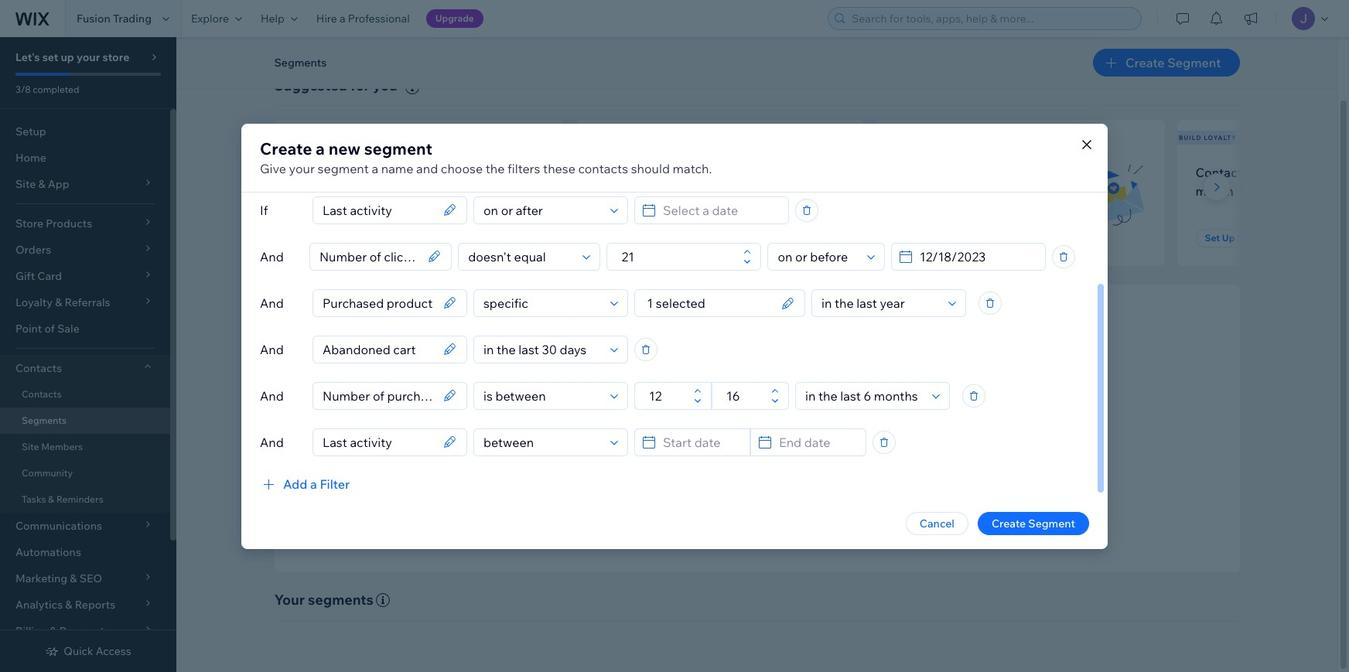 Task type: locate. For each thing, give the bounding box(es) containing it.
sales
[[828, 459, 853, 473]]

contacts down the new
[[322, 165, 373, 180]]

1 vertical spatial segments
[[22, 415, 67, 426]]

3 set up segment button from the left
[[895, 229, 986, 248]]

set up segment down contacts with a birthday th
[[1205, 232, 1278, 244]]

email
[[935, 165, 966, 180], [699, 459, 727, 473]]

of down right
[[719, 438, 730, 452]]

who left recently
[[375, 165, 400, 180]]

who up campaign
[[1040, 165, 1065, 180]]

setup
[[15, 125, 46, 139]]

and down automatically
[[855, 459, 875, 473]]

who inside potential customers who haven't made a purchase yet
[[713, 165, 738, 180]]

4 up from the left
[[1223, 232, 1235, 244]]

1 vertical spatial to
[[787, 459, 797, 473]]

0 vertical spatial create segment button
[[1093, 49, 1240, 77]]

2 up from the left
[[621, 232, 633, 244]]

set up segment button down contacts with a birthday th
[[1196, 229, 1287, 248]]

trading
[[113, 12, 152, 26]]

contacts for contacts link
[[22, 388, 61, 400]]

2 set up segment from the left
[[603, 232, 676, 244]]

list
[[271, 120, 1350, 266]]

set up segment button
[[293, 229, 384, 248], [594, 229, 685, 248], [895, 229, 986, 248], [1196, 229, 1287, 248]]

set up segment button down subscribed
[[293, 229, 384, 248]]

potential customers who haven't made a purchase yet
[[594, 165, 760, 199]]

yet
[[741, 183, 760, 199]]

new inside new contacts who recently subscribed to your mailing list
[[293, 165, 319, 180]]

1 set up segment button from the left
[[293, 229, 384, 248]]

point of sale
[[15, 322, 80, 336]]

suggested
[[274, 77, 347, 94]]

your
[[77, 50, 100, 64], [289, 161, 315, 176], [376, 183, 402, 199], [957, 183, 983, 199]]

hire a professional
[[316, 12, 410, 26]]

0 vertical spatial segments
[[274, 56, 327, 70]]

0 horizontal spatial segments
[[22, 415, 67, 426]]

1 set up segment from the left
[[302, 232, 375, 244]]

email down 'groups'
[[699, 459, 727, 473]]

1 vertical spatial create segment
[[992, 517, 1076, 530]]

the up 'groups'
[[698, 415, 719, 432]]

who for purchase
[[713, 165, 738, 180]]

1 vertical spatial of
[[719, 438, 730, 452]]

select an option field for enter a number text box
[[773, 243, 863, 270]]

contacts link
[[0, 382, 170, 408]]

tasks & reminders link
[[0, 487, 170, 513]]

segments inside button
[[274, 56, 327, 70]]

contacts button
[[0, 355, 170, 382]]

access
[[96, 645, 131, 659]]

3/8
[[15, 84, 31, 95]]

1 who from the left
[[375, 165, 400, 180]]

to
[[361, 183, 373, 199], [787, 459, 797, 473]]

reach the right target audience create specific groups of contacts that update automatically send personalized email campaigns to drive sales and build trust
[[603, 415, 929, 473]]

set
[[302, 232, 317, 244], [603, 232, 618, 244], [904, 232, 919, 244], [1205, 232, 1221, 244]]

2 horizontal spatial contacts
[[732, 438, 776, 452]]

and up mailing
[[416, 161, 438, 176]]

create a new segment give your segment a name and choose the filters these contacts should match.
[[260, 138, 712, 176]]

4 set up segment from the left
[[1205, 232, 1278, 244]]

subscribed
[[293, 183, 358, 199]]

contacts
[[578, 161, 628, 176], [322, 165, 373, 180], [732, 438, 776, 452]]

purchase
[[684, 183, 738, 199]]

segment
[[364, 138, 433, 158], [318, 161, 369, 176]]

0 horizontal spatial of
[[44, 322, 55, 336]]

segments for segments button at left top
[[274, 56, 327, 70]]

haven't
[[594, 183, 636, 199]]

who inside new contacts who recently subscribed to your mailing list
[[375, 165, 400, 180]]

new subscribers
[[276, 134, 348, 141]]

1 horizontal spatial and
[[855, 459, 875, 473]]

contacts inside contacts popup button
[[15, 361, 62, 375]]

up down subscribed
[[319, 232, 332, 244]]

contacts inside contacts with a birthday th
[[1196, 165, 1249, 180]]

2 horizontal spatial who
[[1040, 165, 1065, 180]]

up down clicked
[[922, 232, 934, 244]]

campaign
[[986, 183, 1043, 199]]

set up segment button down on
[[895, 229, 986, 248]]

1 horizontal spatial to
[[787, 459, 797, 473]]

0 horizontal spatial create segment button
[[978, 512, 1090, 535]]

1 horizontal spatial contacts
[[578, 161, 628, 176]]

a down customers
[[675, 183, 682, 199]]

on
[[939, 183, 954, 199]]

0 horizontal spatial and
[[416, 161, 438, 176]]

subscribers up campaign
[[969, 165, 1037, 180]]

1 horizontal spatial the
[[698, 415, 719, 432]]

point
[[15, 322, 42, 336]]

1 horizontal spatial of
[[719, 438, 730, 452]]

send
[[603, 459, 630, 473]]

Choose a condition field
[[479, 197, 606, 223], [464, 243, 578, 270], [479, 290, 606, 316], [479, 336, 606, 363], [479, 383, 606, 409], [479, 429, 606, 455]]

set for new contacts who recently subscribed to your mailing list
[[302, 232, 317, 244]]

0 vertical spatial new
[[276, 134, 293, 141]]

1 up from the left
[[319, 232, 332, 244]]

your inside sidebar element
[[77, 50, 100, 64]]

0 vertical spatial of
[[44, 322, 55, 336]]

birthday
[[1289, 165, 1339, 180]]

3 set up segment from the left
[[904, 232, 977, 244]]

a left the new
[[316, 138, 325, 158]]

set up segment
[[302, 232, 375, 244], [603, 232, 676, 244], [904, 232, 977, 244], [1205, 232, 1278, 244]]

of
[[44, 322, 55, 336], [719, 438, 730, 452]]

Search for tools, apps, help & more... field
[[847, 8, 1137, 29]]

contacts up campaigns
[[732, 438, 776, 452]]

segment for clicked set up segment button
[[936, 232, 977, 244]]

contacts down loyalty
[[1196, 165, 1249, 180]]

who up purchase
[[713, 165, 738, 180]]

2 set from the left
[[603, 232, 618, 244]]

your down name
[[376, 183, 402, 199]]

set up segment down made
[[603, 232, 676, 244]]

0 horizontal spatial subscribers
[[296, 134, 348, 141]]

your right give
[[289, 161, 315, 176]]

1 vertical spatial segment
[[318, 161, 369, 176]]

1 set from the left
[[302, 232, 317, 244]]

cancel
[[920, 517, 955, 530]]

contacts down contacts popup button
[[22, 388, 61, 400]]

suggested for you
[[274, 77, 398, 94]]

cancel button
[[906, 512, 969, 535]]

to inside reach the right target audience create specific groups of contacts that update automatically send personalized email campaigns to drive sales and build trust
[[787, 459, 797, 473]]

up
[[319, 232, 332, 244], [621, 232, 633, 244], [922, 232, 934, 244], [1223, 232, 1235, 244]]

filter
[[320, 476, 350, 492]]

segment down the new
[[318, 161, 369, 176]]

up down the haven't
[[621, 232, 633, 244]]

2 set up segment button from the left
[[594, 229, 685, 248]]

0 vertical spatial the
[[486, 161, 505, 176]]

new up give
[[276, 134, 293, 141]]

segment up name
[[364, 138, 433, 158]]

1 vertical spatial the
[[698, 415, 719, 432]]

subscribers
[[296, 134, 348, 141], [969, 165, 1037, 180]]

email up on
[[935, 165, 966, 180]]

loyalty
[[1204, 134, 1237, 141]]

your right on
[[957, 183, 983, 199]]

contacts up the haven't
[[578, 161, 628, 176]]

clicked
[[895, 183, 936, 199]]

create segment
[[1126, 55, 1222, 70], [992, 517, 1076, 530]]

To text field
[[722, 383, 767, 409]]

0 horizontal spatial who
[[375, 165, 400, 180]]

1 horizontal spatial segments
[[274, 56, 327, 70]]

contacts with a birthday th
[[1196, 165, 1350, 199]]

0 horizontal spatial contacts
[[322, 165, 373, 180]]

0 horizontal spatial the
[[486, 161, 505, 176]]

3 set from the left
[[904, 232, 919, 244]]

sidebar element
[[0, 37, 176, 672]]

and inside create a new segment give your segment a name and choose the filters these contacts should match.
[[416, 161, 438, 176]]

1 horizontal spatial who
[[713, 165, 738, 180]]

set
[[42, 50, 58, 64]]

3 up from the left
[[922, 232, 934, 244]]

3 who from the left
[[1040, 165, 1065, 180]]

1 vertical spatial new
[[293, 165, 319, 180]]

From text field
[[645, 383, 690, 409]]

your inside new contacts who recently subscribed to your mailing list
[[376, 183, 402, 199]]

that
[[778, 438, 799, 452]]

segments
[[274, 56, 327, 70], [22, 415, 67, 426]]

tasks & reminders
[[22, 494, 103, 505]]

set up segment for made
[[603, 232, 676, 244]]

0 vertical spatial and
[[416, 161, 438, 176]]

contacts down point of sale
[[15, 361, 62, 375]]

quick access button
[[45, 645, 131, 659]]

contacts
[[1196, 165, 1249, 180], [15, 361, 62, 375], [22, 388, 61, 400]]

1 horizontal spatial email
[[935, 165, 966, 180]]

2 who from the left
[[713, 165, 738, 180]]

customers
[[649, 165, 710, 180]]

build
[[1179, 134, 1202, 141]]

a right add
[[310, 476, 317, 492]]

segments button
[[267, 51, 334, 74]]

up for made
[[621, 232, 633, 244]]

the left filters
[[486, 161, 505, 176]]

members
[[41, 441, 83, 453]]

1 vertical spatial email
[[699, 459, 727, 473]]

subscribers down 'suggested'
[[296, 134, 348, 141]]

1 vertical spatial create segment button
[[978, 512, 1090, 535]]

segments inside sidebar element
[[22, 415, 67, 426]]

set up segment button for made
[[594, 229, 685, 248]]

1 horizontal spatial create segment
[[1126, 55, 1222, 70]]

set up segment down on
[[904, 232, 977, 244]]

community link
[[0, 460, 170, 487]]

of left sale
[[44, 322, 55, 336]]

to left drive
[[787, 459, 797, 473]]

4 and from the top
[[260, 388, 284, 404]]

fusion
[[77, 12, 111, 26]]

2 vertical spatial contacts
[[22, 388, 61, 400]]

choose
[[441, 161, 483, 176]]

0 vertical spatial select an option field
[[773, 243, 863, 270]]

new contacts who recently subscribed to your mailing list
[[293, 165, 468, 199]]

contacts for contacts popup button
[[15, 361, 62, 375]]

4 set up segment button from the left
[[1196, 229, 1287, 248]]

1 horizontal spatial subscribers
[[969, 165, 1037, 180]]

create segment button for segments
[[1093, 49, 1240, 77]]

your inside active email subscribers who clicked on your campaign
[[957, 183, 983, 199]]

0 horizontal spatial email
[[699, 459, 727, 473]]

subscribers inside active email subscribers who clicked on your campaign
[[969, 165, 1037, 180]]

1 vertical spatial and
[[855, 459, 875, 473]]

create inside create a new segment give your segment a name and choose the filters these contacts should match.
[[260, 138, 312, 158]]

select an option field for select options field
[[817, 290, 944, 316]]

segments up 'suggested'
[[274, 56, 327, 70]]

your right 'up'
[[77, 50, 100, 64]]

and
[[416, 161, 438, 176], [855, 459, 875, 473]]

specific
[[640, 438, 679, 452]]

None field
[[318, 197, 439, 223], [315, 243, 423, 270], [318, 290, 439, 316], [318, 336, 439, 363], [318, 383, 439, 409], [318, 429, 439, 455], [318, 197, 439, 223], [315, 243, 423, 270], [318, 290, 439, 316], [318, 336, 439, 363], [318, 383, 439, 409], [318, 429, 439, 455]]

new up subscribed
[[293, 165, 319, 180]]

set for active email subscribers who clicked on your campaign
[[904, 232, 919, 244]]

1 vertical spatial select an option field
[[817, 290, 944, 316]]

audience
[[800, 415, 860, 432]]

set up segment button down made
[[594, 229, 685, 248]]

0 horizontal spatial to
[[361, 183, 373, 199]]

potential
[[594, 165, 646, 180]]

0 vertical spatial create segment
[[1126, 55, 1222, 70]]

create segment button for cancel
[[978, 512, 1090, 535]]

who inside active email subscribers who clicked on your campaign
[[1040, 165, 1065, 180]]

a right with
[[1280, 165, 1286, 180]]

1 vertical spatial subscribers
[[969, 165, 1037, 180]]

1 vertical spatial contacts
[[15, 361, 62, 375]]

and
[[260, 249, 284, 264], [260, 295, 284, 311], [260, 342, 284, 357], [260, 388, 284, 404], [260, 435, 284, 450]]

with
[[1252, 165, 1277, 180]]

0 vertical spatial email
[[935, 165, 966, 180]]

home link
[[0, 145, 170, 171]]

0 vertical spatial contacts
[[1196, 165, 1249, 180]]

set up segment down subscribed
[[302, 232, 375, 244]]

0 vertical spatial to
[[361, 183, 373, 199]]

who for your
[[375, 165, 400, 180]]

help button
[[251, 0, 307, 37]]

up for clicked
[[922, 232, 934, 244]]

&
[[48, 494, 54, 505]]

to right subscribed
[[361, 183, 373, 199]]

segments up site members
[[22, 415, 67, 426]]

recently
[[403, 165, 450, 180]]

contacts inside contacts link
[[22, 388, 61, 400]]

Select an option field
[[773, 243, 863, 270], [817, 290, 944, 316], [801, 383, 928, 409]]

the
[[486, 161, 505, 176], [698, 415, 719, 432]]

up down contacts with a birthday th
[[1223, 232, 1235, 244]]

1 horizontal spatial create segment button
[[1093, 49, 1240, 77]]



Task type: describe. For each thing, give the bounding box(es) containing it.
contacts inside create a new segment give your segment a name and choose the filters these contacts should match.
[[578, 161, 628, 176]]

th
[[1341, 165, 1350, 180]]

create inside reach the right target audience create specific groups of contacts that update automatically send personalized email campaigns to drive sales and build trust
[[603, 438, 637, 452]]

automations link
[[0, 539, 170, 566]]

help
[[261, 12, 285, 26]]

segment for set up segment button for made
[[635, 232, 676, 244]]

Select options field
[[640, 290, 777, 316]]

new for new subscribers
[[276, 134, 293, 141]]

add a filter button
[[260, 475, 350, 493]]

your segments
[[274, 591, 374, 609]]

3/8 completed
[[15, 84, 79, 95]]

site members link
[[0, 434, 170, 460]]

3 and from the top
[[260, 342, 284, 357]]

of inside sidebar element
[[44, 322, 55, 336]]

Enter a number text field
[[617, 243, 739, 270]]

upgrade
[[435, 12, 474, 24]]

up
[[61, 50, 74, 64]]

segments for "segments" link
[[22, 415, 67, 426]]

contacts inside reach the right target audience create specific groups of contacts that update automatically send personalized email campaigns to drive sales and build trust
[[732, 438, 776, 452]]

setup link
[[0, 118, 170, 145]]

Start date field
[[659, 429, 745, 455]]

sale
[[57, 322, 80, 336]]

automations
[[15, 546, 81, 559]]

filters
[[508, 161, 541, 176]]

professional
[[348, 12, 410, 26]]

a right hire
[[340, 12, 346, 26]]

1 and from the top
[[260, 249, 284, 264]]

2 and from the top
[[260, 295, 284, 311]]

set up segment for clicked
[[904, 232, 977, 244]]

you
[[373, 77, 398, 94]]

target
[[757, 415, 797, 432]]

hire a professional link
[[307, 0, 419, 37]]

a inside potential customers who haven't made a purchase yet
[[675, 183, 682, 199]]

new
[[329, 138, 361, 158]]

these
[[543, 161, 576, 176]]

segments
[[308, 591, 374, 609]]

set up segment button for subscribed
[[293, 229, 384, 248]]

the inside reach the right target audience create specific groups of contacts that update automatically send personalized email campaigns to drive sales and build trust
[[698, 415, 719, 432]]

upgrade button
[[426, 9, 484, 28]]

Select a date field
[[659, 197, 784, 223]]

made
[[639, 183, 672, 199]]

hire
[[316, 12, 337, 26]]

add
[[283, 476, 308, 492]]

to inside new contacts who recently subscribed to your mailing list
[[361, 183, 373, 199]]

2 vertical spatial select an option field
[[801, 383, 928, 409]]

let's set up your store
[[15, 50, 130, 64]]

if
[[260, 202, 268, 218]]

update
[[801, 438, 837, 452]]

name
[[381, 161, 414, 176]]

End date field
[[775, 429, 861, 455]]

list
[[450, 183, 468, 199]]

quick access
[[64, 645, 131, 659]]

reminders
[[56, 494, 103, 505]]

your
[[274, 591, 305, 609]]

site members
[[22, 441, 83, 453]]

add a filter
[[283, 476, 350, 492]]

mailing
[[405, 183, 447, 199]]

site
[[22, 441, 39, 453]]

segments link
[[0, 408, 170, 434]]

let's
[[15, 50, 40, 64]]

build loyalty
[[1179, 134, 1237, 141]]

segment for set up segment button for subscribed
[[334, 232, 375, 244]]

the inside create a new segment give your segment a name and choose the filters these contacts should match.
[[486, 161, 505, 176]]

0 vertical spatial subscribers
[[296, 134, 348, 141]]

segment for 1st set up segment button from the right
[[1237, 232, 1278, 244]]

contacts inside new contacts who recently subscribed to your mailing list
[[322, 165, 373, 180]]

set up segment for subscribed
[[302, 232, 375, 244]]

set up segment button for clicked
[[895, 229, 986, 248]]

build
[[877, 459, 902, 473]]

active email subscribers who clicked on your campaign
[[895, 165, 1065, 199]]

list containing new contacts who recently subscribed to your mailing list
[[271, 120, 1350, 266]]

personalized
[[632, 459, 697, 473]]

email inside reach the right target audience create specific groups of contacts that update automatically send personalized email campaigns to drive sales and build trust
[[699, 459, 727, 473]]

5 and from the top
[[260, 435, 284, 450]]

a left name
[[372, 161, 379, 176]]

and inside reach the right target audience create specific groups of contacts that update automatically send personalized email campaigns to drive sales and build trust
[[855, 459, 875, 473]]

for
[[350, 77, 370, 94]]

up for subscribed
[[319, 232, 332, 244]]

set for potential customers who haven't made a purchase yet
[[603, 232, 618, 244]]

trust
[[905, 459, 929, 473]]

drive
[[800, 459, 825, 473]]

email inside active email subscribers who clicked on your campaign
[[935, 165, 966, 180]]

active
[[895, 165, 932, 180]]

automatically
[[840, 438, 908, 452]]

quick
[[64, 645, 93, 659]]

your inside create a new segment give your segment a name and choose the filters these contacts should match.
[[289, 161, 315, 176]]

campaigns
[[729, 459, 784, 473]]

of inside reach the right target audience create specific groups of contacts that update automatically send personalized email campaigns to drive sales and build trust
[[719, 438, 730, 452]]

give
[[260, 161, 286, 176]]

a inside button
[[310, 476, 317, 492]]

explore
[[191, 12, 229, 26]]

0 horizontal spatial create segment
[[992, 517, 1076, 530]]

new for new contacts who recently subscribed to your mailing list
[[293, 165, 319, 180]]

groups
[[681, 438, 717, 452]]

match.
[[673, 161, 712, 176]]

fusion trading
[[77, 12, 152, 26]]

12/18/2023 field
[[915, 243, 1041, 270]]

0 vertical spatial segment
[[364, 138, 433, 158]]

tasks
[[22, 494, 46, 505]]

4 set from the left
[[1205, 232, 1221, 244]]

right
[[723, 415, 754, 432]]

home
[[15, 151, 46, 165]]

a inside contacts with a birthday th
[[1280, 165, 1286, 180]]

store
[[102, 50, 130, 64]]



Task type: vqa. For each thing, say whether or not it's contained in the screenshot.
delivery
no



